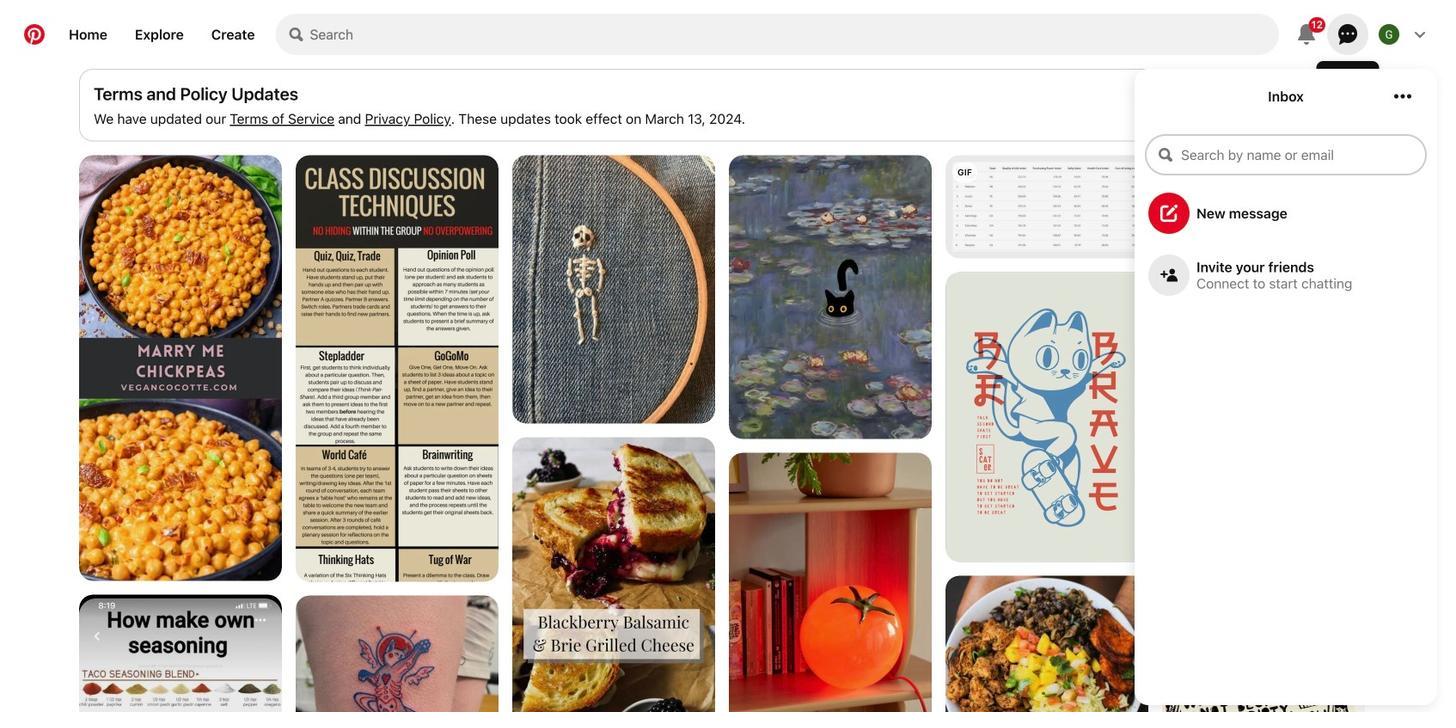 Task type: describe. For each thing, give the bounding box(es) containing it.
this may contain: a poster with different types of words and phrases on the back ground, including text that reads image
[[296, 155, 499, 663]]

this may contain: a cross stitched skeleton sitting on top of a piece of denim image
[[513, 155, 716, 424]]

Search text field
[[310, 14, 1280, 55]]

this may contain: blackberry balsamic and brie grilled cheese sandwich with berries on the side image
[[513, 437, 716, 712]]

this may contain: how to make own seasoning chart with different colors and flavors for each type of food image
[[79, 595, 282, 712]]

this may contain: a black cat floating in the water with lily pads on it's sides and an upside down image of a question mark image
[[729, 155, 932, 440]]



Task type: vqa. For each thing, say whether or not it's contained in the screenshot.
tooltip
yes



Task type: locate. For each thing, give the bounding box(es) containing it.
this may contain: the number of people in each country is shown image
[[946, 155, 1149, 259]]

list
[[72, 155, 1373, 712]]

gary orlando image
[[1379, 24, 1400, 45]]

invite your friends image
[[1161, 267, 1178, 284]]

compose new message image
[[1161, 205, 1178, 222]]

Contacts Search Field search field
[[1146, 134, 1428, 175]]

this may contain: a black and white print with words on it image
[[1163, 595, 1366, 712]]

main content
[[0, 0, 1445, 712]]

tooltip
[[1317, 61, 1380, 87]]

this contains an image of: image
[[296, 596, 499, 712]]

this may contain: two pictures of the same dish in different pans, one with macaroni and cheese image
[[79, 155, 282, 581]]

this may contain: an orange tomato sitting on top of a wooden shelf image
[[729, 453, 932, 712]]

this may contain: an image of a cat on a skateboard with the words braaku written in japanese image
[[946, 272, 1149, 562]]

this may contain: two plates filled with different types of food image
[[946, 576, 1149, 712]]

this may contain: blueberry lemon tart on a white plate image
[[1163, 155, 1366, 581]]

search icon image
[[289, 28, 303, 41]]



